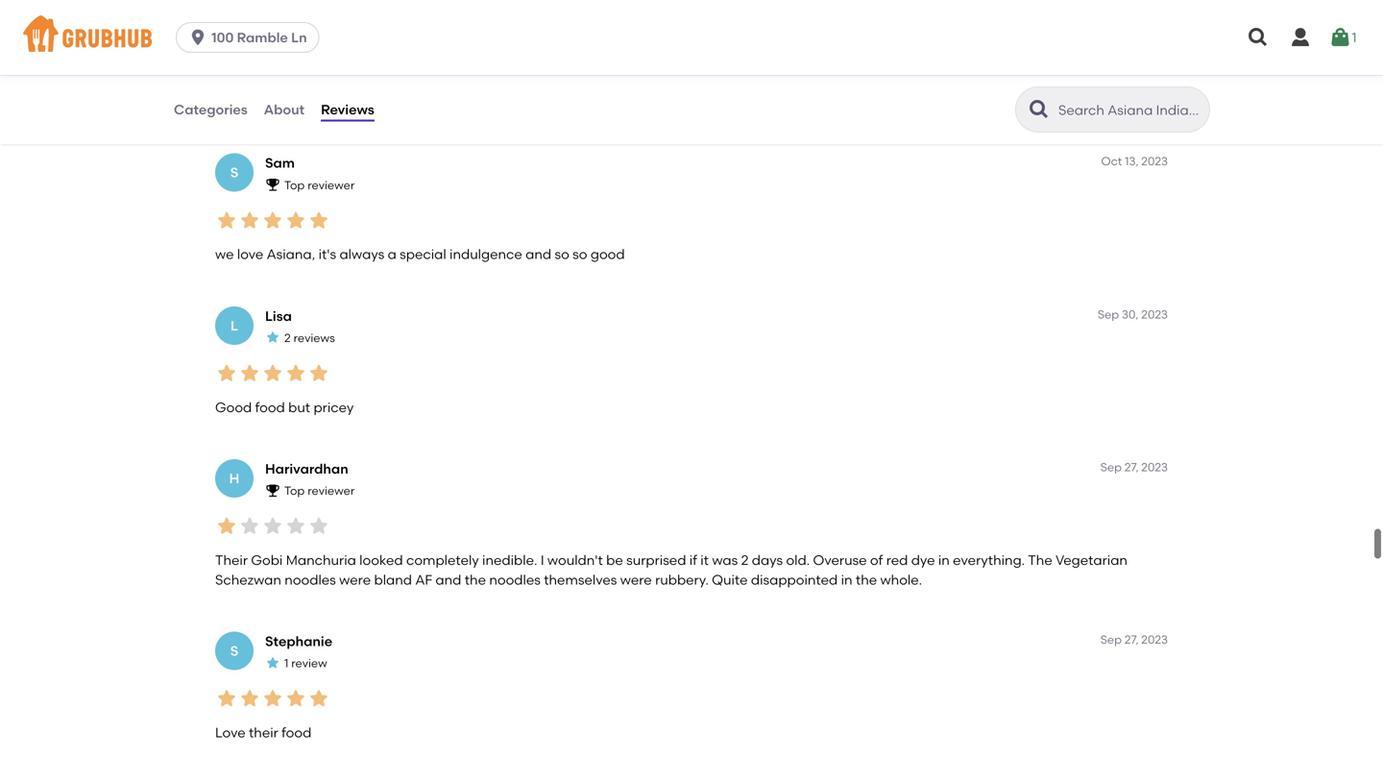 Task type: locate. For each thing, give the bounding box(es) containing it.
noodles down inedible.
[[489, 572, 541, 588]]

1 vertical spatial trophy icon image
[[265, 483, 281, 498]]

2 review from the top
[[291, 657, 327, 670]]

manchuria
[[286, 552, 356, 568]]

good
[[215, 399, 252, 415]]

0 vertical spatial 1 review
[[284, 25, 327, 39]]

2 down lisa
[[284, 331, 291, 345]]

packaging
[[436, 93, 507, 109]]

sep 27, 2023 for their gobi manchuria looked completely inedible. i wouldn't be surprised if it was 2 days old. overuse of red dye in everything. the vegetarian schezwan noodles were bland af and the noodles themselves were rubbery. quite disappointed in the whole.
[[1101, 460, 1169, 474]]

about button
[[263, 75, 306, 144]]

the down of
[[856, 572, 878, 588]]

1 horizontal spatial were
[[621, 572, 652, 588]]

and
[[407, 93, 433, 109], [526, 246, 552, 262], [436, 572, 462, 588]]

2 the from the left
[[856, 572, 878, 588]]

very
[[215, 93, 243, 109]]

0 horizontal spatial so
[[555, 246, 570, 262]]

1 vertical spatial review
[[291, 657, 327, 670]]

0 horizontal spatial was
[[327, 93, 353, 109]]

2 top from the top
[[284, 484, 305, 498]]

were
[[339, 572, 371, 588], [621, 572, 652, 588]]

1 27, from the top
[[1125, 460, 1139, 474]]

top down harivardhan
[[284, 484, 305, 498]]

1 horizontal spatial noodles
[[489, 572, 541, 588]]

oct 13, 2023
[[1102, 154, 1169, 168]]

top reviewer for sam
[[284, 178, 355, 192]]

top reviewer for harivardhan
[[284, 484, 355, 498]]

star icon image
[[265, 24, 281, 39], [215, 56, 238, 79], [238, 56, 261, 79], [261, 56, 284, 79], [284, 56, 308, 79], [308, 56, 331, 79], [215, 209, 238, 232], [238, 209, 261, 232], [261, 209, 284, 232], [284, 209, 308, 232], [308, 209, 331, 232], [265, 330, 281, 345], [215, 362, 238, 385], [238, 362, 261, 385], [261, 362, 284, 385], [284, 362, 308, 385], [308, 362, 331, 385], [215, 515, 238, 538], [238, 515, 261, 538], [261, 515, 284, 538], [284, 515, 308, 538], [308, 515, 331, 538], [265, 655, 281, 671], [215, 687, 238, 710], [238, 687, 261, 710], [261, 687, 284, 710], [284, 687, 308, 710], [308, 687, 331, 710]]

noodles down manchuria at the left bottom of page
[[285, 572, 336, 588]]

was left great!
[[510, 93, 536, 109]]

svg image
[[1247, 26, 1270, 49], [1290, 26, 1313, 49], [1329, 26, 1353, 49]]

1 review from the top
[[291, 25, 327, 39]]

0 vertical spatial 2
[[284, 331, 291, 345]]

1 horizontal spatial svg image
[[1290, 26, 1313, 49]]

the
[[1029, 552, 1053, 568]]

be
[[607, 552, 623, 568]]

trophy icon image for harivardhan
[[265, 483, 281, 498]]

1 vertical spatial sep
[[1101, 460, 1122, 474]]

love
[[237, 246, 264, 262]]

main navigation navigation
[[0, 0, 1384, 75]]

0 horizontal spatial were
[[339, 572, 371, 588]]

trophy icon image for sam
[[265, 177, 281, 192]]

trophy icon image down harivardhan
[[265, 483, 281, 498]]

0 horizontal spatial in
[[841, 572, 853, 588]]

1 reviewer from the top
[[308, 178, 355, 192]]

review down 'martayla' on the top
[[291, 25, 327, 39]]

2 trophy icon image from the top
[[265, 483, 281, 498]]

1 top from the top
[[284, 178, 305, 192]]

good food but pricey
[[215, 399, 354, 415]]

1 vertical spatial sep 27, 2023
[[1101, 633, 1169, 647]]

2 vertical spatial and
[[436, 572, 462, 588]]

trophy icon image
[[265, 177, 281, 192], [265, 483, 281, 498]]

lisa
[[265, 308, 292, 324]]

it's
[[319, 246, 336, 262]]

review
[[291, 25, 327, 39], [291, 657, 327, 670]]

noodles
[[285, 572, 336, 588], [489, 572, 541, 588]]

top
[[284, 178, 305, 192], [284, 484, 305, 498]]

0 vertical spatial top
[[284, 178, 305, 192]]

sep 30, 2023
[[1098, 307, 1169, 321]]

2 horizontal spatial was
[[712, 552, 738, 568]]

1 2023 from the top
[[1142, 154, 1169, 168]]

3 svg image from the left
[[1329, 26, 1353, 49]]

completely
[[406, 552, 479, 568]]

a
[[388, 246, 397, 262]]

1 horizontal spatial the
[[856, 572, 878, 588]]

1 horizontal spatial was
[[510, 93, 536, 109]]

h
[[229, 470, 240, 487]]

1 vertical spatial food
[[282, 725, 312, 741]]

and right perfect
[[407, 93, 433, 109]]

27, for love their food
[[1125, 633, 1139, 647]]

looked
[[360, 552, 403, 568]]

was inside their gobi manchuria looked completely inedible. i wouldn't be surprised if it was 2 days old. overuse of red dye in everything. the vegetarian schezwan noodles were bland af and the noodles themselves were rubbery. quite disappointed in the whole.
[[712, 552, 738, 568]]

30,
[[1122, 307, 1139, 321]]

1
[[284, 25, 289, 39], [1353, 29, 1357, 46], [284, 657, 289, 670]]

2 so from the left
[[573, 246, 588, 262]]

review for food
[[291, 657, 327, 670]]

in down overuse
[[841, 572, 853, 588]]

1 were from the left
[[339, 572, 371, 588]]

0 vertical spatial in
[[939, 552, 950, 568]]

1 review down 'martayla' on the top
[[284, 25, 327, 39]]

2 reviewer from the top
[[308, 484, 355, 498]]

perfect
[[356, 93, 404, 109]]

in right dye
[[939, 552, 950, 568]]

reviewer
[[308, 178, 355, 192], [308, 484, 355, 498]]

2 left 'days'
[[741, 552, 749, 568]]

1 review
[[284, 25, 327, 39], [284, 657, 327, 670]]

0 horizontal spatial noodles
[[285, 572, 336, 588]]

0 vertical spatial review
[[291, 25, 327, 39]]

1 review down stephanie
[[284, 657, 327, 670]]

0 vertical spatial s
[[230, 164, 239, 181]]

food right their
[[282, 725, 312, 741]]

0 horizontal spatial the
[[465, 572, 486, 588]]

sep down the vegetarian
[[1101, 633, 1122, 647]]

svg image
[[188, 28, 208, 47]]

2 2023 from the top
[[1142, 307, 1169, 321]]

2
[[284, 331, 291, 345], [741, 552, 749, 568]]

1 vertical spatial top
[[284, 484, 305, 498]]

top reviewer down harivardhan
[[284, 484, 355, 498]]

s left sam
[[230, 164, 239, 181]]

1 vertical spatial top reviewer
[[284, 484, 355, 498]]

overuse
[[813, 552, 867, 568]]

their gobi manchuria looked completely inedible. i wouldn't be surprised if it was 2 days old. overuse of red dye in everything. the vegetarian schezwan noodles were bland af and the noodles themselves were rubbery. quite disappointed in the whole.
[[215, 552, 1128, 588]]

0 vertical spatial and
[[407, 93, 433, 109]]

ramble
[[237, 29, 288, 46]]

1 vertical spatial 27,
[[1125, 633, 1139, 647]]

s for sam
[[230, 164, 239, 181]]

good
[[591, 246, 625, 262]]

sep for looked
[[1101, 460, 1122, 474]]

0 horizontal spatial svg image
[[1247, 26, 1270, 49]]

1 so from the left
[[555, 246, 570, 262]]

sep 27, 2023
[[1101, 460, 1169, 474], [1101, 633, 1169, 647]]

about
[[264, 101, 305, 118]]

1 horizontal spatial so
[[573, 246, 588, 262]]

top reviewer
[[284, 178, 355, 192], [284, 484, 355, 498]]

2023 for their gobi manchuria looked completely inedible. i wouldn't be surprised if it was 2 days old. overuse of red dye in everything. the vegetarian schezwan noodles were bland af and the noodles themselves were rubbery. quite disappointed in the whole.
[[1142, 460, 1169, 474]]

days
[[752, 552, 783, 568]]

we
[[215, 246, 234, 262]]

1 horizontal spatial and
[[436, 572, 462, 588]]

1 vertical spatial 1 review
[[284, 657, 327, 670]]

1 s from the top
[[230, 164, 239, 181]]

4 2023 from the top
[[1142, 633, 1169, 647]]

themselves
[[544, 572, 617, 588]]

review down stephanie
[[291, 657, 327, 670]]

0 horizontal spatial and
[[407, 93, 433, 109]]

sep
[[1098, 307, 1120, 321], [1101, 460, 1122, 474], [1101, 633, 1122, 647]]

2 27, from the top
[[1125, 633, 1139, 647]]

2 vertical spatial sep
[[1101, 633, 1122, 647]]

Search Asiana Indian Cuisine search field
[[1057, 101, 1204, 119]]

top reviewer down sam
[[284, 178, 355, 192]]

0 vertical spatial 27,
[[1125, 460, 1139, 474]]

in
[[939, 552, 950, 568], [841, 572, 853, 588]]

100 ramble ln
[[212, 29, 307, 46]]

love
[[215, 725, 246, 741]]

was up the quite
[[712, 552, 738, 568]]

0 vertical spatial sep 27, 2023
[[1101, 460, 1169, 474]]

was right naan
[[327, 93, 353, 109]]

their
[[249, 725, 279, 741]]

0 vertical spatial top reviewer
[[284, 178, 355, 192]]

27, for their gobi manchuria looked completely inedible. i wouldn't be surprised if it was 2 days old. overuse of red dye in everything. the vegetarian schezwan noodles were bland af and the noodles themselves were rubbery. quite disappointed in the whole.
[[1125, 460, 1139, 474]]

so
[[555, 246, 570, 262], [573, 246, 588, 262]]

1 svg image from the left
[[1247, 26, 1270, 49]]

1 vertical spatial s
[[230, 643, 239, 659]]

1 review for food
[[284, 657, 327, 670]]

s
[[230, 164, 239, 181], [230, 643, 239, 659]]

sep left 30,
[[1098, 307, 1120, 321]]

wouldn't
[[548, 552, 603, 568]]

svg image inside 1 button
[[1329, 26, 1353, 49]]

food left but
[[255, 399, 285, 415]]

indulgence
[[450, 246, 523, 262]]

the down "completely"
[[465, 572, 486, 588]]

0 vertical spatial trophy icon image
[[265, 177, 281, 192]]

and right indulgence
[[526, 246, 552, 262]]

1 trophy icon image from the top
[[265, 177, 281, 192]]

3 2023 from the top
[[1142, 460, 1169, 474]]

1 vertical spatial 2
[[741, 552, 749, 568]]

were down looked
[[339, 572, 371, 588]]

2 inside their gobi manchuria looked completely inedible. i wouldn't be surprised if it was 2 days old. overuse of red dye in everything. the vegetarian schezwan noodles were bland af and the noodles themselves were rubbery. quite disappointed in the whole.
[[741, 552, 749, 568]]

1 vertical spatial reviewer
[[308, 484, 355, 498]]

1 the from the left
[[465, 572, 486, 588]]

2 svg image from the left
[[1290, 26, 1313, 49]]

sep up the vegetarian
[[1101, 460, 1122, 474]]

0 vertical spatial sep
[[1098, 307, 1120, 321]]

everything.
[[953, 552, 1025, 568]]

2 reviews
[[284, 331, 335, 345]]

harivardhan
[[265, 461, 349, 477]]

2 horizontal spatial and
[[526, 246, 552, 262]]

2 1 review from the top
[[284, 657, 327, 670]]

old.
[[786, 552, 810, 568]]

2 horizontal spatial svg image
[[1329, 26, 1353, 49]]

2 top reviewer from the top
[[284, 484, 355, 498]]

top down sam
[[284, 178, 305, 192]]

1 vertical spatial and
[[526, 246, 552, 262]]

2 s from the top
[[230, 643, 239, 659]]

2 sep 27, 2023 from the top
[[1101, 633, 1169, 647]]

categories button
[[173, 75, 249, 144]]

naan
[[288, 93, 324, 109]]

1 horizontal spatial in
[[939, 552, 950, 568]]

was
[[327, 93, 353, 109], [510, 93, 536, 109], [712, 552, 738, 568]]

2023
[[1142, 154, 1169, 168], [1142, 307, 1169, 321], [1142, 460, 1169, 474], [1142, 633, 1169, 647]]

reviews
[[294, 331, 335, 345]]

trophy icon image down sam
[[265, 177, 281, 192]]

1 top reviewer from the top
[[284, 178, 355, 192]]

their
[[215, 552, 248, 568]]

1 sep 27, 2023 from the top
[[1101, 460, 1169, 474]]

and down "completely"
[[436, 572, 462, 588]]

2023 for we love asiana, it's always a special indulgence and so so good
[[1142, 154, 1169, 168]]

1 vertical spatial in
[[841, 572, 853, 588]]

27,
[[1125, 460, 1139, 474], [1125, 633, 1139, 647]]

gobi
[[251, 552, 283, 568]]

food
[[255, 399, 285, 415], [282, 725, 312, 741]]

1 horizontal spatial 2
[[741, 552, 749, 568]]

reviewer down harivardhan
[[308, 484, 355, 498]]

0 vertical spatial reviewer
[[308, 178, 355, 192]]

s left stephanie
[[230, 643, 239, 659]]

reviewer up it's
[[308, 178, 355, 192]]

1 1 review from the top
[[284, 25, 327, 39]]

pricey
[[314, 399, 354, 415]]

were down surprised
[[621, 572, 652, 588]]



Task type: vqa. For each thing, say whether or not it's contained in the screenshot.
third THE 2023 from the top of the page
yes



Task type: describe. For each thing, give the bounding box(es) containing it.
reviews button
[[320, 75, 376, 144]]

special
[[400, 246, 447, 262]]

i
[[541, 552, 544, 568]]

schezwan
[[215, 572, 281, 588]]

1 inside button
[[1353, 29, 1357, 46]]

inedible.
[[482, 552, 538, 568]]

review for naan
[[291, 25, 327, 39]]

stephanie
[[265, 633, 333, 650]]

2 noodles from the left
[[489, 572, 541, 588]]

m
[[229, 11, 240, 28]]

l
[[231, 317, 238, 334]]

13,
[[1125, 154, 1139, 168]]

love their food
[[215, 725, 312, 741]]

ln
[[291, 29, 307, 46]]

100 ramble ln button
[[176, 22, 327, 53]]

dye
[[912, 552, 935, 568]]

1 button
[[1329, 20, 1357, 55]]

s for stephanie
[[230, 643, 239, 659]]

and inside their gobi manchuria looked completely inedible. i wouldn't be surprised if it was 2 days old. overuse of red dye in everything. the vegetarian schezwan noodles were bland af and the noodles themselves were rubbery. quite disappointed in the whole.
[[436, 572, 462, 588]]

top for harivardhan
[[284, 484, 305, 498]]

af
[[415, 572, 433, 588]]

rubbery.
[[655, 572, 709, 588]]

always
[[340, 246, 385, 262]]

sep 27, 2023 for love their food
[[1101, 633, 1169, 647]]

surprised
[[627, 552, 687, 568]]

disappointed
[[751, 572, 838, 588]]

good!
[[247, 93, 285, 109]]

1 review for naan
[[284, 25, 327, 39]]

0 horizontal spatial 2
[[284, 331, 291, 345]]

categories
[[174, 101, 248, 118]]

0 vertical spatial food
[[255, 399, 285, 415]]

it
[[701, 552, 709, 568]]

oct
[[1102, 154, 1123, 168]]

martayla
[[265, 2, 325, 18]]

vegetarian
[[1056, 552, 1128, 568]]

but
[[288, 399, 310, 415]]

2023 for good food but pricey
[[1142, 307, 1169, 321]]

search icon image
[[1028, 98, 1051, 121]]

red
[[887, 552, 908, 568]]

very good! naan was perfect and packaging was great!
[[215, 93, 578, 109]]

1 for food
[[284, 657, 289, 670]]

asiana,
[[267, 246, 315, 262]]

1 noodles from the left
[[285, 572, 336, 588]]

quite
[[712, 572, 748, 588]]

2023 for love their food
[[1142, 633, 1169, 647]]

if
[[690, 552, 698, 568]]

reviewer for harivardhan
[[308, 484, 355, 498]]

top for sam
[[284, 178, 305, 192]]

whole.
[[881, 572, 923, 588]]

reviewer for sam
[[308, 178, 355, 192]]

2 were from the left
[[621, 572, 652, 588]]

of
[[871, 552, 883, 568]]

reviews
[[321, 101, 375, 118]]

bland
[[374, 572, 412, 588]]

100
[[212, 29, 234, 46]]

sam
[[265, 155, 295, 171]]

great!
[[539, 93, 578, 109]]

we love asiana, it's always a special indulgence and so so good
[[215, 246, 625, 262]]

sep for pricey
[[1098, 307, 1120, 321]]

1 for naan
[[284, 25, 289, 39]]



